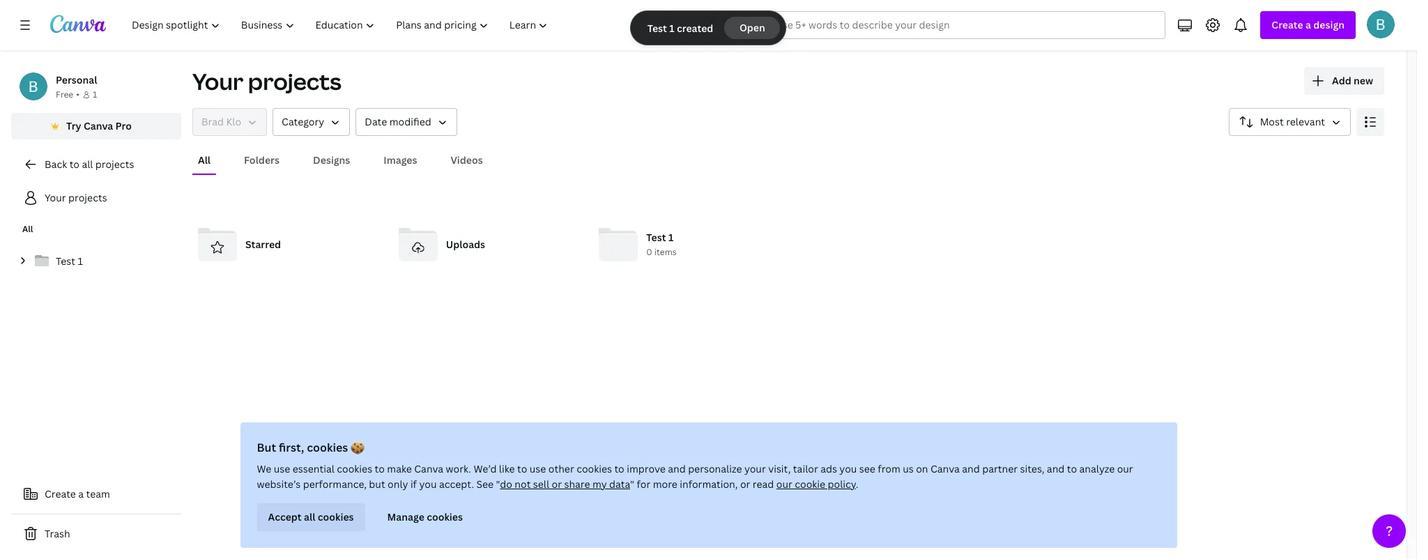 Task type: vqa. For each thing, say whether or not it's contained in the screenshot.
"Language: English (US)" button at left
no



Task type: describe. For each thing, give the bounding box(es) containing it.
Owner button
[[192, 108, 267, 136]]

improve
[[627, 462, 666, 475]]

3 and from the left
[[1047, 462, 1065, 475]]

🍪
[[351, 440, 365, 455]]

ads
[[821, 462, 837, 475]]

your
[[744, 462, 766, 475]]

information,
[[680, 477, 738, 491]]

•
[[76, 89, 79, 100]]

visit,
[[768, 462, 791, 475]]

to up data
[[614, 462, 624, 475]]

your projects inside your projects link
[[45, 191, 107, 204]]

status containing open
[[631, 11, 786, 45]]

Search search field
[[775, 12, 1138, 38]]

essential
[[293, 462, 334, 475]]

brad klo
[[201, 115, 241, 128]]

free •
[[56, 89, 79, 100]]

test for test 1 created
[[648, 21, 667, 35]]

team
[[86, 487, 110, 500]]

we use essential cookies to make canva work. we'd like to use other cookies to improve and personalize your visit, tailor ads you see from us on canva and partner sites, and to analyze our website's performance, but only if you accept. see "
[[257, 462, 1133, 491]]

pro
[[115, 119, 132, 132]]

to up but
[[375, 462, 385, 475]]

2 " from the left
[[630, 477, 634, 491]]

all inside back to all projects link
[[82, 158, 93, 171]]

create a design button
[[1261, 11, 1356, 39]]

folders
[[244, 153, 280, 167]]

if
[[410, 477, 417, 491]]

sell
[[533, 477, 549, 491]]

open button
[[725, 17, 781, 39]]

accept.
[[439, 477, 474, 491]]

your projects link
[[11, 184, 181, 212]]

starred
[[245, 238, 281, 251]]

top level navigation element
[[123, 11, 560, 39]]

trash link
[[11, 520, 181, 548]]

videos button
[[445, 147, 488, 174]]

like
[[499, 462, 515, 475]]

2 vertical spatial projects
[[68, 191, 107, 204]]

manage cookies button
[[376, 503, 474, 531]]

design
[[1313, 18, 1345, 31]]

most
[[1260, 115, 1284, 128]]

see
[[476, 477, 494, 491]]

.
[[856, 477, 858, 491]]

new
[[1354, 74, 1373, 87]]

tailor
[[793, 462, 818, 475]]

do not sell or share my data " for more information, or read our cookie policy .
[[500, 477, 858, 491]]

all inside accept all cookies button
[[304, 510, 315, 523]]

designs button
[[307, 147, 356, 174]]

canva inside button
[[84, 119, 113, 132]]

work.
[[446, 462, 471, 475]]

uploads
[[446, 238, 485, 251]]

personal
[[56, 73, 97, 86]]

0 horizontal spatial our
[[776, 477, 792, 491]]

Sort by button
[[1229, 108, 1351, 136]]

cookies up my
[[577, 462, 612, 475]]

your inside your projects link
[[45, 191, 66, 204]]

uploads link
[[393, 220, 582, 270]]

2 horizontal spatial canva
[[931, 462, 960, 475]]

starred link
[[192, 220, 382, 270]]

to right like
[[517, 462, 527, 475]]

personalize
[[688, 462, 742, 475]]

add new
[[1332, 74, 1373, 87]]

create a team button
[[11, 480, 181, 508]]

for
[[637, 477, 651, 491]]

videos
[[451, 153, 483, 167]]

all button
[[192, 147, 216, 174]]

on
[[916, 462, 928, 475]]

open
[[740, 21, 766, 34]]

cookies down performance,
[[318, 510, 354, 523]]

add new button
[[1304, 67, 1384, 95]]

back to all projects link
[[11, 151, 181, 178]]

images button
[[378, 147, 423, 174]]

see
[[859, 462, 875, 475]]

test 1 link
[[11, 247, 181, 276]]

we
[[257, 462, 271, 475]]

1 horizontal spatial canva
[[414, 462, 443, 475]]

free
[[56, 89, 73, 100]]

a for design
[[1306, 18, 1311, 31]]

accept all cookies
[[268, 510, 354, 523]]

1 horizontal spatial your
[[192, 66, 243, 96]]

test for test 1 0 items
[[646, 231, 666, 244]]

cookies up essential
[[307, 440, 348, 455]]

create for create a design
[[1272, 18, 1303, 31]]

data
[[609, 477, 630, 491]]

but first, cookies 🍪
[[257, 440, 365, 455]]

relevant
[[1286, 115, 1325, 128]]

Category button
[[273, 108, 350, 136]]

back to all projects
[[45, 158, 134, 171]]

accept
[[268, 510, 302, 523]]

more
[[653, 477, 677, 491]]

all inside button
[[198, 153, 211, 167]]

back
[[45, 158, 67, 171]]

folders button
[[238, 147, 285, 174]]

cookies down 🍪
[[337, 462, 372, 475]]

1 or from the left
[[552, 477, 562, 491]]

items
[[654, 246, 677, 258]]

modified
[[389, 115, 431, 128]]

try canva pro
[[66, 119, 132, 132]]



Task type: locate. For each thing, give the bounding box(es) containing it.
use up website's
[[274, 462, 290, 475]]

create inside 'create a design' 'dropdown button'
[[1272, 18, 1303, 31]]

0 vertical spatial create
[[1272, 18, 1303, 31]]

0 vertical spatial you
[[840, 462, 857, 475]]

a for team
[[78, 487, 84, 500]]

Date modified button
[[356, 108, 457, 136]]

1 down your projects link
[[78, 254, 83, 268]]

all right the accept at the bottom of page
[[304, 510, 315, 523]]

your projects
[[192, 66, 341, 96], [45, 191, 107, 204]]

only
[[388, 477, 408, 491]]

2 use from the left
[[530, 462, 546, 475]]

canva right the on
[[931, 462, 960, 475]]

all
[[82, 158, 93, 171], [304, 510, 315, 523]]

1 inside 'link'
[[78, 254, 83, 268]]

1 horizontal spatial create
[[1272, 18, 1303, 31]]

accept all cookies button
[[257, 503, 365, 531]]

manage
[[387, 510, 424, 523]]

a inside button
[[78, 487, 84, 500]]

analyze
[[1079, 462, 1115, 475]]

test inside 'link'
[[56, 254, 75, 268]]

None search field
[[747, 11, 1166, 39]]

a inside 'dropdown button'
[[1306, 18, 1311, 31]]

all
[[198, 153, 211, 167], [22, 223, 33, 235]]

test inside test 1 0 items
[[646, 231, 666, 244]]

share
[[564, 477, 590, 491]]

0 horizontal spatial all
[[82, 158, 93, 171]]

1 inside test 1 0 items
[[668, 231, 674, 244]]

create
[[1272, 18, 1303, 31], [45, 487, 76, 500]]

a left design
[[1306, 18, 1311, 31]]

1 vertical spatial test
[[646, 231, 666, 244]]

but
[[369, 477, 385, 491]]

1 " from the left
[[496, 477, 500, 491]]

" right see
[[496, 477, 500, 491]]

0 vertical spatial your projects
[[192, 66, 341, 96]]

1 horizontal spatial and
[[962, 462, 980, 475]]

and left partner
[[962, 462, 980, 475]]

0 horizontal spatial and
[[668, 462, 686, 475]]

date modified
[[365, 115, 431, 128]]

0 vertical spatial test
[[648, 21, 667, 35]]

add
[[1332, 74, 1351, 87]]

try canva pro button
[[11, 113, 181, 139]]

cookies
[[307, 440, 348, 455], [337, 462, 372, 475], [577, 462, 612, 475], [318, 510, 354, 523], [427, 510, 463, 523]]

we'd
[[474, 462, 497, 475]]

1 left created
[[670, 21, 675, 35]]

from
[[878, 462, 900, 475]]

" inside the 'we use essential cookies to make canva work. we'd like to use other cookies to improve and personalize your visit, tailor ads you see from us on canva and partner sites, and to analyze our website's performance, but only if you accept. see "'
[[496, 477, 500, 491]]

2 vertical spatial test
[[56, 254, 75, 268]]

projects down back to all projects
[[68, 191, 107, 204]]

0 horizontal spatial your
[[45, 191, 66, 204]]

use up sell
[[530, 462, 546, 475]]

"
[[496, 477, 500, 491], [630, 477, 634, 491]]

0 horizontal spatial canva
[[84, 119, 113, 132]]

us
[[903, 462, 914, 475]]

0 horizontal spatial you
[[419, 477, 437, 491]]

other
[[548, 462, 574, 475]]

test for test 1
[[56, 254, 75, 268]]

most relevant
[[1260, 115, 1325, 128]]

1 vertical spatial all
[[304, 510, 315, 523]]

0 horizontal spatial use
[[274, 462, 290, 475]]

canva up if at the left of page
[[414, 462, 443, 475]]

create left the 'team'
[[45, 487, 76, 500]]

0 horizontal spatial a
[[78, 487, 84, 500]]

1 vertical spatial your projects
[[45, 191, 107, 204]]

0 vertical spatial all
[[82, 158, 93, 171]]

1 horizontal spatial a
[[1306, 18, 1311, 31]]

1 vertical spatial our
[[776, 477, 792, 491]]

2 and from the left
[[962, 462, 980, 475]]

2 or from the left
[[740, 477, 750, 491]]

do
[[500, 477, 512, 491]]

your projects down back to all projects
[[45, 191, 107, 204]]

create a design
[[1272, 18, 1345, 31]]

make
[[387, 462, 412, 475]]

our cookie policy link
[[776, 477, 856, 491]]

cookies down accept. at the left of the page
[[427, 510, 463, 523]]

to right back
[[69, 158, 79, 171]]

performance,
[[303, 477, 367, 491]]

test 1
[[56, 254, 83, 268]]

1 horizontal spatial "
[[630, 477, 634, 491]]

or
[[552, 477, 562, 491], [740, 477, 750, 491]]

1 horizontal spatial all
[[198, 153, 211, 167]]

create left design
[[1272, 18, 1303, 31]]

first,
[[279, 440, 304, 455]]

test 1 created
[[648, 21, 714, 35]]

1 up "items"
[[668, 231, 674, 244]]

you
[[840, 462, 857, 475], [419, 477, 437, 491]]

1 for test 1
[[78, 254, 83, 268]]

1 horizontal spatial use
[[530, 462, 546, 475]]

1 for test 1 created
[[670, 21, 675, 35]]

1 vertical spatial projects
[[95, 158, 134, 171]]

you up "policy"
[[840, 462, 857, 475]]

brad
[[201, 115, 224, 128]]

try
[[66, 119, 81, 132]]

your projects up 'klo'
[[192, 66, 341, 96]]

manage cookies
[[387, 510, 463, 523]]

and
[[668, 462, 686, 475], [962, 462, 980, 475], [1047, 462, 1065, 475]]

images
[[384, 153, 417, 167]]

create a team
[[45, 487, 110, 500]]

to
[[69, 158, 79, 171], [375, 462, 385, 475], [517, 462, 527, 475], [614, 462, 624, 475], [1067, 462, 1077, 475]]

a left the 'team'
[[78, 487, 84, 500]]

our down visit,
[[776, 477, 792, 491]]

website's
[[257, 477, 301, 491]]

our right analyze
[[1117, 462, 1133, 475]]

partner
[[982, 462, 1018, 475]]

test 1 0 items
[[646, 231, 677, 258]]

klo
[[226, 115, 241, 128]]

but first, cookies 🍪 dialog
[[240, 422, 1177, 548]]

and up do not sell or share my data " for more information, or read our cookie policy .
[[668, 462, 686, 475]]

test inside status
[[648, 21, 667, 35]]

1 for test 1 0 items
[[668, 231, 674, 244]]

0 vertical spatial your
[[192, 66, 243, 96]]

0 vertical spatial all
[[198, 153, 211, 167]]

and right sites,
[[1047, 462, 1065, 475]]

use
[[274, 462, 290, 475], [530, 462, 546, 475]]

your down back
[[45, 191, 66, 204]]

projects up your projects link
[[95, 158, 134, 171]]

date
[[365, 115, 387, 128]]

2 horizontal spatial and
[[1047, 462, 1065, 475]]

1 use from the left
[[274, 462, 290, 475]]

" left for
[[630, 477, 634, 491]]

projects up "category"
[[248, 66, 341, 96]]

status
[[631, 11, 786, 45]]

0 horizontal spatial or
[[552, 477, 562, 491]]

1 horizontal spatial all
[[304, 510, 315, 523]]

your
[[192, 66, 243, 96], [45, 191, 66, 204]]

0 vertical spatial our
[[1117, 462, 1133, 475]]

not
[[515, 477, 531, 491]]

1 vertical spatial all
[[22, 223, 33, 235]]

1 vertical spatial create
[[45, 487, 76, 500]]

0 vertical spatial a
[[1306, 18, 1311, 31]]

1 vertical spatial a
[[78, 487, 84, 500]]

your up brad klo
[[192, 66, 243, 96]]

you right if at the left of page
[[419, 477, 437, 491]]

category
[[282, 115, 324, 128]]

0 vertical spatial projects
[[248, 66, 341, 96]]

1 right the •
[[93, 89, 97, 100]]

1 and from the left
[[668, 462, 686, 475]]

sites,
[[1020, 462, 1044, 475]]

1 horizontal spatial or
[[740, 477, 750, 491]]

cookie
[[795, 477, 825, 491]]

0 horizontal spatial all
[[22, 223, 33, 235]]

our inside the 'we use essential cookies to make canva work. we'd like to use other cookies to improve and personalize your visit, tailor ads you see from us on canva and partner sites, and to analyze our website's performance, but only if you accept. see "'
[[1117, 462, 1133, 475]]

1 horizontal spatial you
[[840, 462, 857, 475]]

canva right try
[[84, 119, 113, 132]]

test
[[648, 21, 667, 35], [646, 231, 666, 244], [56, 254, 75, 268]]

but
[[257, 440, 276, 455]]

trash
[[45, 527, 70, 540]]

created
[[677, 21, 714, 35]]

0 horizontal spatial your projects
[[45, 191, 107, 204]]

or right sell
[[552, 477, 562, 491]]

create for create a team
[[45, 487, 76, 500]]

brad klo image
[[1367, 10, 1395, 38]]

all right back
[[82, 158, 93, 171]]

1 horizontal spatial our
[[1117, 462, 1133, 475]]

0 horizontal spatial "
[[496, 477, 500, 491]]

policy
[[828, 477, 856, 491]]

1 vertical spatial your
[[45, 191, 66, 204]]

my
[[592, 477, 607, 491]]

1
[[670, 21, 675, 35], [93, 89, 97, 100], [668, 231, 674, 244], [78, 254, 83, 268]]

do not sell or share my data link
[[500, 477, 630, 491]]

1 vertical spatial you
[[419, 477, 437, 491]]

1 horizontal spatial your projects
[[192, 66, 341, 96]]

0
[[646, 246, 652, 258]]

0 horizontal spatial create
[[45, 487, 76, 500]]

designs
[[313, 153, 350, 167]]

to left analyze
[[1067, 462, 1077, 475]]

or left read
[[740, 477, 750, 491]]

create inside 'create a team' button
[[45, 487, 76, 500]]



